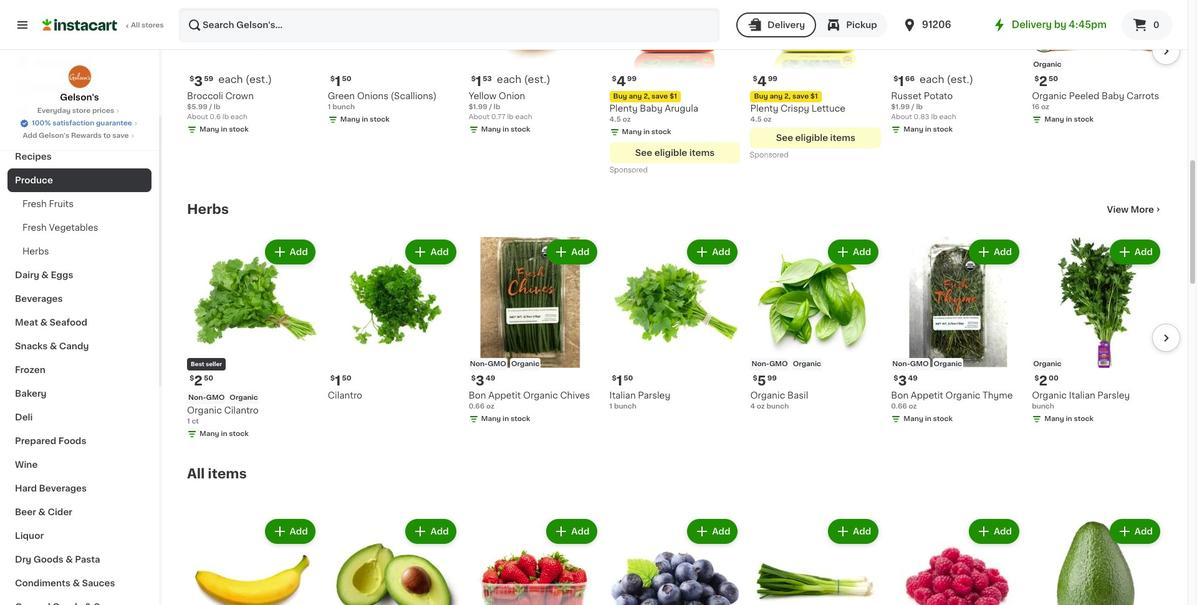 Task type: vqa. For each thing, say whether or not it's contained in the screenshot.


Task type: locate. For each thing, give the bounding box(es) containing it.
1 parsley from the left
[[638, 391, 671, 400]]

each (est.) up the crown
[[218, 74, 272, 84]]

(est.) for russet potato
[[947, 74, 974, 84]]

99 up "plenty baby arugula 4.5 oz"
[[628, 75, 637, 82]]

1 horizontal spatial $ 2 50
[[1035, 75, 1059, 88]]

beverages
[[15, 294, 63, 303], [39, 484, 87, 493]]

3 about from the left
[[892, 113, 913, 120]]

organic up bon appetit organic thyme 0.66 oz
[[934, 360, 963, 367]]

gelson's link
[[60, 65, 99, 104]]

pickup button
[[817, 12, 888, 37]]

1 vertical spatial all
[[187, 467, 205, 480]]

oz inside bon appetit organic chives 0.66 oz
[[487, 403, 495, 410]]

1 buy any 2, save $1 from the left
[[614, 93, 677, 100]]

4 inside organic basil 4 oz bunch
[[751, 403, 756, 410]]

stock for organic italian parsley
[[1075, 415, 1094, 422]]

1 horizontal spatial 3
[[476, 374, 485, 387]]

Search field
[[180, 9, 719, 41]]

1 about from the left
[[187, 113, 208, 120]]

1 horizontal spatial each (est.)
[[497, 74, 551, 84]]

/ up 0.77
[[489, 103, 492, 110]]

$ 3 49
[[471, 374, 496, 387], [894, 374, 918, 387]]

1 horizontal spatial $1
[[811, 93, 818, 100]]

3 (est.) from the left
[[947, 74, 974, 84]]

1 italian from the left
[[610, 391, 636, 400]]

non-gmo organic
[[470, 360, 540, 367], [752, 360, 822, 367], [893, 360, 963, 367], [188, 394, 258, 401]]

1 4.5 from the left
[[610, 116, 621, 123]]

$ inside $ 5 99
[[753, 375, 758, 382]]

1 horizontal spatial baby
[[1102, 92, 1125, 100]]

stores
[[142, 22, 164, 29]]

53
[[483, 75, 492, 82]]

prepared foods link
[[7, 429, 152, 453]]

oz inside bon appetit organic thyme 0.66 oz
[[909, 403, 917, 410]]

buy any 2, save $1 for plenty crispy lettuce
[[755, 93, 818, 100]]

$ 3 49 up bon appetit organic chives 0.66 oz
[[471, 374, 496, 387]]

$1.99 inside yellow onion $1.99 / lb about 0.77 lb each
[[469, 103, 488, 110]]

any
[[629, 93, 642, 100], [770, 93, 783, 100]]

1 vertical spatial items
[[690, 148, 715, 157]]

2 appetit from the left
[[911, 391, 944, 400]]

0 vertical spatial see eligible items
[[777, 133, 856, 142]]

each down the crown
[[231, 113, 248, 120]]

items down organic cilantro 1 ct
[[208, 467, 247, 480]]

best
[[191, 361, 205, 367]]

yellow onion $1.99 / lb about 0.77 lb each
[[469, 92, 533, 120]]

2 horizontal spatial (est.)
[[947, 74, 974, 84]]

50 for green onions (scallions)
[[342, 75, 352, 82]]

2 $1.99 from the left
[[892, 103, 910, 110]]

& right beer
[[38, 508, 46, 517]]

meat & seafood link
[[7, 311, 152, 334]]

each inside 'element'
[[218, 74, 243, 84]]

0.66
[[469, 403, 485, 410], [892, 403, 908, 410]]

/ inside broccoli crown $5.99 / lb about 0.6 lb each
[[209, 103, 212, 110]]

1 vertical spatial $ 2 50
[[190, 374, 213, 387]]

49 for bon appetit organic chives
[[486, 375, 496, 382]]

in for organic italian parsley
[[1067, 415, 1073, 422]]

stock down organic cilantro 1 ct
[[229, 430, 249, 437]]

3 each (est.) from the left
[[920, 74, 974, 84]]

$
[[190, 75, 194, 82], [331, 75, 335, 82], [471, 75, 476, 82], [612, 75, 617, 82], [753, 75, 758, 82], [894, 75, 899, 82], [1035, 75, 1040, 82], [190, 375, 194, 382], [331, 375, 335, 382], [471, 375, 476, 382], [612, 375, 617, 382], [753, 375, 758, 382], [894, 375, 899, 382], [1035, 375, 1040, 382]]

0 horizontal spatial delivery
[[768, 21, 806, 29]]

in down 0.77
[[503, 126, 509, 133]]

see down the plenty crispy lettuce 4.5 oz
[[777, 133, 794, 142]]

(est.) for broccoli crown
[[246, 74, 272, 84]]

0 vertical spatial herbs link
[[187, 202, 229, 217]]

any up "plenty baby arugula 4.5 oz"
[[629, 93, 642, 100]]

1 fresh from the top
[[22, 200, 47, 208]]

$ 3 49 for bon appetit organic thyme
[[894, 374, 918, 387]]

more
[[1131, 205, 1155, 214]]

49
[[486, 375, 496, 382], [909, 375, 918, 382]]

1 inside organic cilantro 1 ct
[[187, 418, 190, 425]]

1 $ 4 99 from the left
[[612, 75, 637, 88]]

2 buy any 2, save $1 from the left
[[755, 93, 818, 100]]

1 horizontal spatial sponsored badge image
[[751, 152, 789, 159]]

0 vertical spatial items
[[831, 133, 856, 142]]

gmo for bon appetit organic chives
[[488, 360, 507, 367]]

buy up the plenty crispy lettuce 4.5 oz
[[755, 93, 768, 100]]

0 horizontal spatial herbs link
[[7, 240, 152, 263]]

2, up 'crispy'
[[785, 93, 791, 100]]

49 up bon appetit organic chives 0.66 oz
[[486, 375, 496, 382]]

about
[[187, 113, 208, 120], [469, 113, 490, 120], [892, 113, 913, 120]]

organic down item badge icon
[[1034, 61, 1062, 68]]

stock for green onions (scallions)
[[370, 116, 390, 123]]

0.66 inside bon appetit organic chives 0.66 oz
[[469, 403, 485, 410]]

all
[[131, 22, 140, 29], [187, 467, 205, 480]]

1 vertical spatial baby
[[640, 104, 663, 113]]

any up 'crispy'
[[770, 93, 783, 100]]

2 horizontal spatial each (est.)
[[920, 74, 974, 84]]

$ 1 50
[[331, 75, 352, 88], [331, 374, 352, 387], [612, 374, 633, 387]]

0 horizontal spatial (est.)
[[246, 74, 272, 84]]

plenty left arugula
[[610, 104, 638, 113]]

stock down organic peeled baby carrots 16 oz
[[1075, 116, 1094, 123]]

about inside broccoli crown $5.99 / lb about 0.6 lb each
[[187, 113, 208, 120]]

0 vertical spatial all
[[131, 22, 140, 29]]

$ 1 53
[[471, 75, 492, 88]]

1 horizontal spatial $1.99
[[892, 103, 910, 110]]

(est.) inside $1.66 each (estimated) element
[[947, 74, 974, 84]]

everyday store prices link
[[37, 106, 122, 116]]

delivery for delivery
[[768, 21, 806, 29]]

wine link
[[7, 453, 152, 477]]

0 vertical spatial item carousel region
[[170, 0, 1181, 182]]

italian inside organic italian parsley bunch
[[1070, 391, 1096, 400]]

0 horizontal spatial italian
[[610, 391, 636, 400]]

0 horizontal spatial 2,
[[644, 93, 650, 100]]

1 $1 from the left
[[670, 93, 677, 100]]

non-gmo organic inside 'product' 'group'
[[752, 360, 822, 367]]

2 49 from the left
[[909, 375, 918, 382]]

see eligible items for plenty crispy lettuce
[[777, 133, 856, 142]]

bon inside bon appetit organic thyme 0.66 oz
[[892, 391, 909, 400]]

0 vertical spatial eligible
[[796, 133, 829, 142]]

again
[[63, 83, 88, 92]]

condiments
[[15, 579, 70, 588]]

dairy & eggs
[[15, 271, 73, 279]]

items down arugula
[[690, 148, 715, 157]]

1 appetit from the left
[[489, 391, 521, 400]]

1 horizontal spatial 4
[[751, 403, 756, 410]]

1 $1.99 from the left
[[469, 103, 488, 110]]

1 horizontal spatial eligible
[[796, 133, 829, 142]]

& inside snacks & candy link
[[50, 342, 57, 351]]

each (est.) inside $1.53 each (estimated) element
[[497, 74, 551, 84]]

gmo for organic basil
[[770, 360, 788, 367]]

0 vertical spatial gelson's
[[60, 93, 99, 102]]

2 any from the left
[[770, 93, 783, 100]]

many down 0.6
[[200, 126, 219, 133]]

1 horizontal spatial delivery
[[1012, 20, 1053, 29]]

2 italian from the left
[[1070, 391, 1096, 400]]

seller
[[206, 361, 222, 367]]

& right "meat"
[[40, 318, 47, 327]]

59
[[204, 75, 213, 82]]

1 horizontal spatial see
[[777, 133, 794, 142]]

save
[[652, 93, 668, 100], [793, 93, 809, 100], [112, 132, 129, 139]]

1 plenty from the left
[[610, 104, 638, 113]]

each (est.) up 'onion'
[[497, 74, 551, 84]]

3 up bon appetit organic thyme 0.66 oz
[[899, 374, 907, 387]]

50 for organic peeled baby carrots
[[1049, 75, 1059, 82]]

$ 2 50 down best on the left of page
[[190, 374, 213, 387]]

1 horizontal spatial $ 4 99
[[753, 75, 778, 88]]

many down organic italian parsley bunch
[[1045, 415, 1065, 422]]

& for snacks
[[50, 342, 57, 351]]

beverages inside 'link'
[[15, 294, 63, 303]]

non-gmo organic for organic basil
[[752, 360, 822, 367]]

0 horizontal spatial $ 2 50
[[190, 374, 213, 387]]

1 / from the left
[[209, 103, 212, 110]]

0 horizontal spatial /
[[209, 103, 212, 110]]

save up 'crispy'
[[793, 93, 809, 100]]

gmo for bon appetit organic thyme
[[911, 360, 929, 367]]

0 horizontal spatial any
[[629, 93, 642, 100]]

each inside yellow onion $1.99 / lb about 0.77 lb each
[[516, 113, 533, 120]]

non-gmo organic up $ 5 99
[[752, 360, 822, 367]]

items for plenty crispy lettuce
[[831, 133, 856, 142]]

bon inside bon appetit organic chives 0.66 oz
[[469, 391, 486, 400]]

1 bon from the left
[[469, 391, 486, 400]]

1 horizontal spatial cilantro
[[328, 391, 363, 400]]

2 / from the left
[[489, 103, 492, 110]]

0 horizontal spatial $1
[[670, 93, 677, 100]]

each (est.) inside $1.66 each (estimated) element
[[920, 74, 974, 84]]

1 horizontal spatial /
[[489, 103, 492, 110]]

in down the onions
[[362, 116, 368, 123]]

0 vertical spatial sponsored badge image
[[751, 152, 789, 159]]

buy
[[35, 83, 53, 92], [614, 93, 628, 100], [755, 93, 768, 100]]

2 horizontal spatial /
[[912, 103, 915, 110]]

1 vertical spatial eligible
[[655, 148, 688, 157]]

0 horizontal spatial herbs
[[22, 247, 49, 256]]

all down the ct
[[187, 467, 205, 480]]

everyday store prices
[[37, 107, 114, 114]]

1 horizontal spatial parsley
[[1098, 391, 1131, 400]]

1 horizontal spatial italian
[[1070, 391, 1096, 400]]

2 each (est.) from the left
[[497, 74, 551, 84]]

items for plenty baby arugula
[[690, 148, 715, 157]]

many down bon appetit organic thyme 0.66 oz
[[904, 415, 924, 422]]

(est.) up the crown
[[246, 74, 272, 84]]

1 (est.) from the left
[[246, 74, 272, 84]]

$1.99 down russet
[[892, 103, 910, 110]]

fresh inside fresh fruits link
[[22, 200, 47, 208]]

hard
[[15, 484, 37, 493]]

99 up the plenty crispy lettuce 4.5 oz
[[768, 75, 778, 82]]

$ 2 50
[[1035, 75, 1059, 88], [190, 374, 213, 387]]

4.5
[[610, 116, 621, 123], [751, 116, 762, 123]]

baby right peeled
[[1102, 92, 1125, 100]]

organic left thyme
[[946, 391, 981, 400]]

0 vertical spatial see
[[777, 133, 794, 142]]

$1.99 for russet potato
[[892, 103, 910, 110]]

/ up 0.6
[[209, 103, 212, 110]]

eligible down the plenty crispy lettuce 4.5 oz
[[796, 133, 829, 142]]

4.5 for baby
[[610, 116, 621, 123]]

1
[[335, 75, 341, 88], [476, 75, 482, 88], [899, 75, 905, 88], [328, 103, 331, 110], [335, 374, 341, 387], [617, 374, 623, 387], [610, 403, 613, 410], [187, 418, 190, 425]]

all for all items
[[187, 467, 205, 480]]

buy it again link
[[7, 75, 152, 100]]

deli link
[[7, 406, 152, 429]]

None search field
[[178, 7, 721, 42]]

each down 'onion'
[[516, 113, 533, 120]]

see eligible items down "plenty baby arugula 4.5 oz"
[[636, 148, 715, 157]]

3 left 59
[[194, 75, 203, 88]]

1 any from the left
[[629, 93, 642, 100]]

0 horizontal spatial parsley
[[638, 391, 671, 400]]

ct
[[192, 418, 199, 425]]

sponsored badge image
[[751, 152, 789, 159], [610, 167, 648, 174]]

$1.99 inside russet potato $1.99 / lb about 0.83 lb each
[[892, 103, 910, 110]]

2,
[[644, 93, 650, 100], [785, 93, 791, 100]]

bon for bon appetit organic thyme
[[892, 391, 909, 400]]

snacks & candy
[[15, 342, 89, 351]]

each (est.) for potato
[[920, 74, 974, 84]]

0 horizontal spatial see eligible items
[[636, 148, 715, 157]]

about inside russet potato $1.99 / lb about 0.83 lb each
[[892, 113, 913, 120]]

many
[[341, 116, 360, 123], [1045, 116, 1065, 123], [200, 126, 219, 133], [481, 126, 501, 133], [904, 126, 924, 133], [622, 128, 642, 135], [481, 415, 501, 422], [904, 415, 924, 422], [1045, 415, 1065, 422], [200, 430, 219, 437]]

1 horizontal spatial items
[[690, 148, 715, 157]]

lb right 0.6
[[223, 113, 229, 120]]

plenty inside the plenty crispy lettuce 4.5 oz
[[751, 104, 779, 113]]

& left candy at left bottom
[[50, 342, 57, 351]]

prices
[[92, 107, 114, 114]]

0 horizontal spatial $1.99
[[469, 103, 488, 110]]

(est.) inside $3.59 each (estimated) 'element'
[[246, 74, 272, 84]]

16
[[1033, 103, 1040, 110]]

& inside beer & cider link
[[38, 508, 46, 517]]

$ 2 50 up 16 at the right of page
[[1035, 75, 1059, 88]]

/ down russet
[[912, 103, 915, 110]]

2 horizontal spatial 4
[[758, 75, 767, 88]]

1 $ 3 49 from the left
[[471, 374, 496, 387]]

all left stores
[[131, 22, 140, 29]]

$ inside the $ 1 53
[[471, 75, 476, 82]]

many for organic italian parsley
[[1045, 415, 1065, 422]]

item carousel region
[[170, 0, 1181, 182], [170, 232, 1181, 457]]

1 horizontal spatial plenty
[[751, 104, 779, 113]]

1 inside green onions (scallions) 1 bunch
[[328, 103, 331, 110]]

see for plenty baby arugula
[[636, 148, 653, 157]]

$1 for plenty crispy lettuce
[[811, 93, 818, 100]]

organic cilantro 1 ct
[[187, 406, 259, 425]]

0 horizontal spatial baby
[[640, 104, 663, 113]]

0 horizontal spatial appetit
[[489, 391, 521, 400]]

fresh for fresh vegetables
[[22, 223, 47, 232]]

non-gmo organic up bon appetit organic thyme 0.66 oz
[[893, 360, 963, 367]]

1 vertical spatial item carousel region
[[170, 232, 1181, 457]]

organic inside organic cilantro 1 ct
[[187, 406, 222, 415]]

1 horizontal spatial (est.)
[[524, 74, 551, 84]]

view
[[1108, 205, 1129, 214]]

& left the eggs at the left of the page
[[41, 271, 49, 279]]

many down bon appetit organic chives 0.66 oz
[[481, 415, 501, 422]]

non-
[[470, 360, 488, 367], [752, 360, 770, 367], [893, 360, 911, 367], [188, 394, 206, 401]]

about down $5.99
[[187, 113, 208, 120]]

plenty for baby
[[610, 104, 638, 113]]

many in stock down 0.77
[[481, 126, 531, 133]]

fresh fruits link
[[7, 192, 152, 216]]

100% satisfaction guarantee
[[32, 120, 132, 127]]

0 horizontal spatial about
[[187, 113, 208, 120]]

1 0.66 from the left
[[469, 403, 485, 410]]

0 horizontal spatial see
[[636, 148, 653, 157]]

0 horizontal spatial plenty
[[610, 104, 638, 113]]

4.5 inside the plenty crispy lettuce 4.5 oz
[[751, 116, 762, 123]]

0 horizontal spatial each (est.)
[[218, 74, 272, 84]]

stock down broccoli crown $5.99 / lb about 0.6 lb each
[[229, 126, 249, 133]]

& inside meat & seafood link
[[40, 318, 47, 327]]

stock for bon appetit organic chives
[[511, 415, 531, 422]]

fruits
[[49, 200, 74, 208]]

0 horizontal spatial buy any 2, save $1
[[614, 93, 677, 100]]

organic inside organic peeled baby carrots 16 oz
[[1033, 92, 1067, 100]]

1 horizontal spatial 49
[[909, 375, 918, 382]]

2 plenty from the left
[[751, 104, 779, 113]]

items down lettuce
[[831, 133, 856, 142]]

fresh inside fresh vegetables link
[[22, 223, 47, 232]]

0 horizontal spatial 49
[[486, 375, 496, 382]]

1 49 from the left
[[486, 375, 496, 382]]

in down organic italian parsley bunch
[[1067, 415, 1073, 422]]

fresh
[[22, 200, 47, 208], [22, 223, 47, 232]]

see eligible items button down the plenty crispy lettuce 4.5 oz
[[751, 127, 882, 148]]

49 up bon appetit organic thyme 0.66 oz
[[909, 375, 918, 382]]

in down "plenty baby arugula 4.5 oz"
[[644, 128, 650, 135]]

each inside broccoli crown $5.99 / lb about 0.6 lb each
[[231, 113, 248, 120]]

$ 4 99 for plenty baby arugula
[[612, 75, 637, 88]]

meat & seafood
[[15, 318, 87, 327]]

delivery inside button
[[768, 21, 806, 29]]

parsley
[[638, 391, 671, 400], [1098, 391, 1131, 400]]

50 for italian parsley
[[624, 375, 633, 382]]

pickup
[[847, 21, 878, 29]]

organic
[[1034, 61, 1062, 68], [1033, 92, 1067, 100], [512, 360, 540, 367], [793, 360, 822, 367], [934, 360, 963, 367], [1034, 360, 1062, 367], [523, 391, 558, 400], [751, 391, 786, 400], [946, 391, 981, 400], [1033, 391, 1067, 400], [230, 394, 258, 401], [187, 406, 222, 415]]

stock down "plenty baby arugula 4.5 oz"
[[652, 128, 672, 135]]

1 horizontal spatial appetit
[[911, 391, 944, 400]]

2 (est.) from the left
[[524, 74, 551, 84]]

many down organic peeled baby carrots 16 oz
[[1045, 116, 1065, 123]]

2 left 00
[[1040, 374, 1048, 387]]

2 bon from the left
[[892, 391, 909, 400]]

beverages up cider
[[39, 484, 87, 493]]

non- for organic basil
[[752, 360, 770, 367]]

many for organic cilantro
[[200, 430, 219, 437]]

gmo up bon appetit organic thyme 0.66 oz
[[911, 360, 929, 367]]

3 for bon appetit organic chives
[[476, 374, 485, 387]]

1 each (est.) from the left
[[218, 74, 272, 84]]

1 horizontal spatial any
[[770, 93, 783, 100]]

2 for organic peeled baby carrots
[[1040, 75, 1048, 88]]

$1 for plenty baby arugula
[[670, 93, 677, 100]]

potato
[[924, 92, 954, 100]]

/ for yellow
[[489, 103, 492, 110]]

3 / from the left
[[912, 103, 915, 110]]

appetit inside bon appetit organic thyme 0.66 oz
[[911, 391, 944, 400]]

view more
[[1108, 205, 1155, 214]]

in down peeled
[[1067, 116, 1073, 123]]

organic up bon appetit organic chives 0.66 oz
[[512, 360, 540, 367]]

& for dairy
[[41, 271, 49, 279]]

many for bon appetit organic thyme
[[904, 415, 924, 422]]

oz inside organic basil 4 oz bunch
[[757, 403, 765, 410]]

1 vertical spatial sponsored badge image
[[610, 167, 648, 174]]

0 vertical spatial beverages
[[15, 294, 63, 303]]

0 vertical spatial baby
[[1102, 92, 1125, 100]]

add
[[23, 132, 37, 139], [290, 248, 308, 256], [431, 248, 449, 256], [572, 248, 590, 256], [713, 248, 731, 256], [853, 248, 872, 256], [994, 248, 1013, 256], [1135, 248, 1154, 256], [290, 527, 308, 536], [431, 527, 449, 536], [572, 527, 590, 536], [713, 527, 731, 536], [853, 527, 872, 536], [994, 527, 1013, 536], [1135, 527, 1154, 536]]

stock down organic italian parsley bunch
[[1075, 415, 1094, 422]]

2 horizontal spatial items
[[831, 133, 856, 142]]

in down bon appetit organic chives 0.66 oz
[[503, 415, 509, 422]]

many down "green"
[[341, 116, 360, 123]]

$ 1 50 for cilantro
[[331, 374, 352, 387]]

sponsored badge image for plenty baby arugula
[[610, 167, 648, 174]]

organic up the ct
[[187, 406, 222, 415]]

each (est.) inside $3.59 each (estimated) 'element'
[[218, 74, 272, 84]]

$1 up arugula
[[670, 93, 677, 100]]

2 horizontal spatial about
[[892, 113, 913, 120]]

plenty inside "plenty baby arugula 4.5 oz"
[[610, 104, 638, 113]]

many in stock for organic cilantro
[[200, 430, 249, 437]]

oz inside the plenty crispy lettuce 4.5 oz
[[764, 116, 772, 123]]

bunch
[[333, 103, 355, 110], [614, 403, 637, 410], [767, 403, 789, 410], [1033, 403, 1055, 410]]

2 0.66 from the left
[[892, 403, 908, 410]]

91206
[[923, 20, 952, 29]]

2 about from the left
[[469, 113, 490, 120]]

baby
[[1102, 92, 1125, 100], [640, 104, 663, 113]]

many in stock down the onions
[[341, 116, 390, 123]]

3
[[194, 75, 203, 88], [476, 374, 485, 387], [899, 374, 907, 387]]

2
[[1040, 75, 1048, 88], [194, 374, 203, 387], [1040, 374, 1048, 387]]

2, for plenty crispy lettuce
[[785, 93, 791, 100]]

& for beer
[[38, 508, 46, 517]]

eligible
[[796, 133, 829, 142], [655, 148, 688, 157]]

many for organic peeled baby carrots
[[1045, 116, 1065, 123]]

1 horizontal spatial buy
[[614, 93, 628, 100]]

1 2, from the left
[[644, 93, 650, 100]]

3 for bon appetit organic thyme
[[899, 374, 907, 387]]

0
[[1154, 21, 1160, 29]]

& inside dairy & eggs "link"
[[41, 271, 49, 279]]

many in stock for green onions (scallions)
[[341, 116, 390, 123]]

organic down '$ 2 00' at the right bottom
[[1033, 391, 1067, 400]]

1 item carousel region from the top
[[170, 0, 1181, 182]]

&
[[41, 271, 49, 279], [40, 318, 47, 327], [50, 342, 57, 351], [38, 508, 46, 517], [66, 555, 73, 564], [73, 579, 80, 588]]

1 horizontal spatial bon
[[892, 391, 909, 400]]

add inside 'product' 'group'
[[853, 248, 872, 256]]

0 vertical spatial cilantro
[[328, 391, 363, 400]]

0 vertical spatial fresh
[[22, 200, 47, 208]]

plenty left 'crispy'
[[751, 104, 779, 113]]

2 horizontal spatial buy
[[755, 93, 768, 100]]

0 button
[[1122, 10, 1174, 40]]

/ inside russet potato $1.99 / lb about 0.83 lb each
[[912, 103, 915, 110]]

each
[[218, 74, 243, 84], [497, 74, 522, 84], [920, 74, 945, 84], [231, 113, 248, 120], [516, 113, 533, 120], [940, 113, 957, 120]]

see for plenty crispy lettuce
[[777, 133, 794, 142]]

buy any 2, save $1 up 'crispy'
[[755, 93, 818, 100]]

many for bon appetit organic chives
[[481, 415, 501, 422]]

$1.66 each (estimated) element
[[892, 74, 1023, 90]]

1 vertical spatial see
[[636, 148, 653, 157]]

0 horizontal spatial cilantro
[[224, 406, 259, 415]]

0 horizontal spatial 3
[[194, 75, 203, 88]]

4 up the plenty crispy lettuce 4.5 oz
[[758, 75, 767, 88]]

each down potato
[[940, 113, 957, 120]]

product group
[[610, 0, 741, 177], [751, 0, 882, 162], [187, 237, 318, 442], [328, 237, 459, 402], [469, 237, 600, 427], [610, 237, 741, 412], [751, 237, 882, 412], [892, 237, 1023, 427], [1033, 237, 1164, 427], [187, 516, 318, 605], [328, 516, 459, 605], [469, 516, 600, 605], [610, 516, 741, 605], [751, 516, 882, 605], [892, 516, 1023, 605], [1033, 516, 1164, 605]]

1 horizontal spatial buy any 2, save $1
[[755, 93, 818, 100]]

about inside yellow onion $1.99 / lb about 0.77 lb each
[[469, 113, 490, 120]]

0 horizontal spatial items
[[208, 467, 247, 480]]

49 for bon appetit organic thyme
[[909, 375, 918, 382]]

delivery for delivery by 4:45pm
[[1012, 20, 1053, 29]]

each (est.) for onion
[[497, 74, 551, 84]]

0 horizontal spatial $ 4 99
[[612, 75, 637, 88]]

$ 4 99 up "plenty baby arugula 4.5 oz"
[[612, 75, 637, 88]]

4
[[617, 75, 626, 88], [758, 75, 767, 88], [751, 403, 756, 410]]

2, up "plenty baby arugula 4.5 oz"
[[644, 93, 650, 100]]

2 $ 4 99 from the left
[[753, 75, 778, 88]]

lists
[[35, 108, 56, 117]]

(est.) up 'onion'
[[524, 74, 551, 84]]

2 fresh from the top
[[22, 223, 47, 232]]

4.5 inside "plenty baby arugula 4.5 oz"
[[610, 116, 621, 123]]

stock for organic peeled baby carrots
[[1075, 116, 1094, 123]]

1 vertical spatial cilantro
[[224, 406, 259, 415]]

gelson's logo image
[[68, 65, 91, 89]]

fresh fruits
[[22, 200, 74, 208]]

1 horizontal spatial 0.66
[[892, 403, 908, 410]]

organic down $ 5 99
[[751, 391, 786, 400]]

buy any 2, save $1 up "plenty baby arugula 4.5 oz"
[[614, 93, 677, 100]]

organic peeled baby carrots 16 oz
[[1033, 92, 1160, 110]]

organic up 16 at the right of page
[[1033, 92, 1067, 100]]

0 horizontal spatial all
[[131, 22, 140, 29]]

0.66 for bon appetit organic chives
[[469, 403, 485, 410]]

2 $1 from the left
[[811, 93, 818, 100]]

99 for plenty crispy lettuce
[[768, 75, 778, 82]]

2 item carousel region from the top
[[170, 232, 1181, 457]]

& left pasta at the bottom left
[[66, 555, 73, 564]]

2 2, from the left
[[785, 93, 791, 100]]

many in stock for plenty baby arugula
[[622, 128, 672, 135]]

basil
[[788, 391, 809, 400]]

appetit
[[489, 391, 521, 400], [911, 391, 944, 400]]

2 horizontal spatial save
[[793, 93, 809, 100]]

service type group
[[737, 12, 888, 37]]

each (est.) up potato
[[920, 74, 974, 84]]

0 horizontal spatial 4
[[617, 75, 626, 88]]

2 $ 3 49 from the left
[[894, 374, 918, 387]]

$ inside '$ 2 00'
[[1035, 375, 1040, 382]]

2 parsley from the left
[[1098, 391, 1131, 400]]

(scallions)
[[391, 92, 437, 100]]

1 horizontal spatial 4.5
[[751, 116, 762, 123]]

4 down $ 5 99
[[751, 403, 756, 410]]

& inside condiments & sauces link
[[73, 579, 80, 588]]

(est.) inside $1.53 each (estimated) element
[[524, 74, 551, 84]]

0.66 inside bon appetit organic thyme 0.66 oz
[[892, 403, 908, 410]]

items
[[831, 133, 856, 142], [690, 148, 715, 157], [208, 467, 247, 480]]

green onions (scallions) 1 bunch
[[328, 92, 437, 110]]

herbs
[[187, 203, 229, 216], [22, 247, 49, 256]]

item carousel region containing 2
[[170, 232, 1181, 457]]

0 horizontal spatial $ 3 49
[[471, 374, 496, 387]]

1 horizontal spatial all
[[187, 467, 205, 480]]

buy any 2, save $1
[[614, 93, 677, 100], [755, 93, 818, 100]]

2 4.5 from the left
[[751, 116, 762, 123]]

in down organic cilantro 1 ct
[[221, 430, 227, 437]]

/ inside yellow onion $1.99 / lb about 0.77 lb each
[[489, 103, 492, 110]]

0 horizontal spatial bon
[[469, 391, 486, 400]]

0 horizontal spatial see eligible items button
[[610, 142, 741, 163]]

many down organic cilantro 1 ct
[[200, 430, 219, 437]]

appetit inside bon appetit organic chives 0.66 oz
[[489, 391, 521, 400]]

$ inside $ 1 66
[[894, 75, 899, 82]]

1 horizontal spatial 2,
[[785, 93, 791, 100]]

many in stock down bon appetit organic chives 0.66 oz
[[481, 415, 531, 422]]

buy left "it"
[[35, 83, 53, 92]]

bon
[[469, 391, 486, 400], [892, 391, 909, 400]]

stock down bon appetit organic chives 0.66 oz
[[511, 415, 531, 422]]

1 horizontal spatial herbs link
[[187, 202, 229, 217]]

gmo inside 'product' 'group'
[[770, 360, 788, 367]]

1 horizontal spatial $ 3 49
[[894, 374, 918, 387]]

see eligible items button
[[751, 127, 882, 148], [610, 142, 741, 163]]

0 horizontal spatial 0.66
[[469, 403, 485, 410]]

$ inside $ 3 59
[[190, 75, 194, 82]]

see eligible items down the plenty crispy lettuce 4.5 oz
[[777, 133, 856, 142]]



Task type: describe. For each thing, give the bounding box(es) containing it.
foods
[[58, 437, 86, 445]]

item badge image
[[1033, 28, 1058, 53]]

green
[[328, 92, 355, 100]]

$5.99
[[187, 103, 208, 110]]

guarantee
[[96, 120, 132, 127]]

instacart logo image
[[42, 17, 117, 32]]

parsley inside organic italian parsley bunch
[[1098, 391, 1131, 400]]

organic inside organic italian parsley bunch
[[1033, 391, 1067, 400]]

cilantro inside organic cilantro 1 ct
[[224, 406, 259, 415]]

$ 5 99
[[753, 374, 777, 387]]

beer
[[15, 508, 36, 517]]

seafood
[[50, 318, 87, 327]]

0.66 for bon appetit organic thyme
[[892, 403, 908, 410]]

& for condiments
[[73, 579, 80, 588]]

many in stock for organic peeled baby carrots
[[1045, 116, 1094, 123]]

buy any 2, save $1 for plenty baby arugula
[[614, 93, 677, 100]]

any for plenty crispy lettuce
[[770, 93, 783, 100]]

lb up 0.6
[[214, 103, 220, 110]]

$ 3 59
[[190, 75, 213, 88]]

non-gmo organic for bon appetit organic chives
[[470, 360, 540, 367]]

2, for plenty baby arugula
[[644, 93, 650, 100]]

organic up 00
[[1034, 360, 1062, 367]]

many in stock down 0.6
[[200, 126, 249, 133]]

each up potato
[[920, 74, 945, 84]]

yellow
[[469, 92, 497, 100]]

vegetables
[[49, 223, 98, 232]]

about for russet
[[892, 113, 913, 120]]

delivery by 4:45pm
[[1012, 20, 1107, 29]]

thyme
[[983, 391, 1013, 400]]

5
[[758, 374, 767, 387]]

in for plenty baby arugula
[[644, 128, 650, 135]]

eligible for plenty crispy lettuce
[[796, 133, 829, 142]]

organic up basil
[[793, 360, 822, 367]]

99 for plenty baby arugula
[[628, 75, 637, 82]]

to
[[103, 132, 111, 139]]

each inside russet potato $1.99 / lb about 0.83 lb each
[[940, 113, 957, 120]]

many down 0.83
[[904, 126, 924, 133]]

cider
[[48, 508, 72, 517]]

plenty for crispy
[[751, 104, 779, 113]]

everyday
[[37, 107, 71, 114]]

organic up organic cilantro 1 ct
[[230, 394, 258, 401]]

stock down russet potato $1.99 / lb about 0.83 lb each
[[934, 126, 953, 133]]

snacks & candy link
[[7, 334, 152, 358]]

in for organic peeled baby carrots
[[1067, 116, 1073, 123]]

baby inside "plenty baby arugula 4.5 oz"
[[640, 104, 663, 113]]

frozen link
[[7, 358, 152, 382]]

bon for bon appetit organic chives
[[469, 391, 486, 400]]

in for bon appetit organic thyme
[[926, 415, 932, 422]]

4 for plenty crispy lettuce
[[758, 75, 767, 88]]

baby inside organic peeled baby carrots 16 oz
[[1102, 92, 1125, 100]]

4:45pm
[[1070, 20, 1107, 29]]

bakery link
[[7, 382, 152, 406]]

in down 0.83
[[926, 126, 932, 133]]

see eligible items button for plenty crispy lettuce
[[751, 127, 882, 148]]

99 inside $ 5 99
[[768, 375, 777, 382]]

wine
[[15, 460, 38, 469]]

organic italian parsley bunch
[[1033, 391, 1131, 410]]

any for plenty baby arugula
[[629, 93, 642, 100]]

in down broccoli crown $5.99 / lb about 0.6 lb each
[[221, 126, 227, 133]]

liquor
[[15, 532, 44, 540]]

50 for cilantro
[[342, 375, 352, 382]]

4 for plenty baby arugula
[[617, 75, 626, 88]]

plenty baby arugula 4.5 oz
[[610, 104, 699, 123]]

0.6
[[210, 113, 221, 120]]

dry
[[15, 555, 31, 564]]

russet
[[892, 92, 922, 100]]

organic inside bon appetit organic thyme 0.66 oz
[[946, 391, 981, 400]]

non-gmo organic for bon appetit organic thyme
[[893, 360, 963, 367]]

buy for plenty baby arugula
[[614, 93, 628, 100]]

candy
[[59, 342, 89, 351]]

see eligible items for plenty baby arugula
[[636, 148, 715, 157]]

oz inside "plenty baby arugula 4.5 oz"
[[623, 116, 631, 123]]

delivery button
[[737, 12, 817, 37]]

in for green onions (scallions)
[[362, 116, 368, 123]]

broccoli crown $5.99 / lb about 0.6 lb each
[[187, 92, 254, 120]]

snacks
[[15, 342, 48, 351]]

non- for bon appetit organic thyme
[[893, 360, 911, 367]]

1 vertical spatial beverages
[[39, 484, 87, 493]]

$1.99 for yellow onion
[[469, 103, 488, 110]]

in for bon appetit organic chives
[[503, 415, 509, 422]]

best seller
[[191, 361, 222, 367]]

1 vertical spatial herbs
[[22, 247, 49, 256]]

onion
[[499, 92, 526, 100]]

$ 4 99 for plenty crispy lettuce
[[753, 75, 778, 88]]

100%
[[32, 120, 51, 127]]

onions
[[357, 92, 389, 100]]

bunch inside italian parsley 1 bunch
[[614, 403, 637, 410]]

item carousel region containing 3
[[170, 0, 1181, 182]]

/ for russet
[[912, 103, 915, 110]]

1 inside italian parsley 1 bunch
[[610, 403, 613, 410]]

arugula
[[665, 104, 699, 113]]

store
[[72, 107, 91, 114]]

prepared
[[15, 437, 56, 445]]

beer & cider link
[[7, 500, 152, 524]]

$3.59 each (estimated) element
[[187, 74, 318, 90]]

many in stock for bon appetit organic thyme
[[904, 415, 953, 422]]

condiments & sauces
[[15, 579, 115, 588]]

0.77
[[492, 113, 506, 120]]

stock for plenty baby arugula
[[652, 128, 672, 135]]

fresh vegetables link
[[7, 216, 152, 240]]

eggs
[[51, 271, 73, 279]]

crown
[[226, 92, 254, 100]]

$ 1 50 for italian parsley
[[612, 374, 633, 387]]

appetit for bon appetit organic chives
[[489, 391, 521, 400]]

sponsored badge image for plenty crispy lettuce
[[751, 152, 789, 159]]

produce
[[15, 176, 53, 185]]

many for plenty baby arugula
[[622, 128, 642, 135]]

peeled
[[1070, 92, 1100, 100]]

appetit for bon appetit organic thyme
[[911, 391, 944, 400]]

dairy
[[15, 271, 39, 279]]

each (est.) for crown
[[218, 74, 272, 84]]

prepared foods
[[15, 437, 86, 445]]

dry goods & pasta
[[15, 555, 100, 564]]

lb up 0.77
[[494, 103, 501, 110]]

italian parsley 1 bunch
[[610, 391, 671, 410]]

about for yellow
[[469, 113, 490, 120]]

/ for broccoli
[[209, 103, 212, 110]]

each up 'onion'
[[497, 74, 522, 84]]

2 down best on the left of page
[[194, 374, 203, 387]]

bunch inside organic italian parsley bunch
[[1033, 403, 1055, 410]]

recipes link
[[7, 145, 152, 168]]

0 horizontal spatial buy
[[35, 83, 53, 92]]

bon appetit organic chives 0.66 oz
[[469, 391, 590, 410]]

hard beverages
[[15, 484, 87, 493]]

0 vertical spatial $ 2 50
[[1035, 75, 1059, 88]]

lb right 0.83
[[932, 113, 938, 120]]

meat
[[15, 318, 38, 327]]

(est.) for yellow onion
[[524, 74, 551, 84]]

many down 0.77
[[481, 126, 501, 133]]

save for plenty baby arugula
[[652, 93, 668, 100]]

product group containing 5
[[751, 237, 882, 412]]

all items
[[187, 467, 247, 480]]

1 vertical spatial herbs link
[[7, 240, 152, 263]]

oz inside organic peeled baby carrots 16 oz
[[1042, 103, 1050, 110]]

crispy
[[781, 104, 810, 113]]

3 inside 'element'
[[194, 75, 203, 88]]

2 vertical spatial items
[[208, 467, 247, 480]]

see eligible items button for plenty baby arugula
[[610, 142, 741, 163]]

eligible for plenty baby arugula
[[655, 148, 688, 157]]

many in stock for organic italian parsley
[[1045, 415, 1094, 422]]

all for all stores
[[131, 22, 140, 29]]

parsley inside italian parsley 1 bunch
[[638, 391, 671, 400]]

$ 3 49 for bon appetit organic chives
[[471, 374, 496, 387]]

recipes
[[15, 152, 52, 161]]

condiments & sauces link
[[7, 571, 152, 595]]

view more link
[[1108, 203, 1164, 216]]

goods
[[34, 555, 63, 564]]

all stores
[[131, 22, 164, 29]]

about for broccoli
[[187, 113, 208, 120]]

many in stock for bon appetit organic chives
[[481, 415, 531, 422]]

dairy & eggs link
[[7, 263, 152, 287]]

& for meat
[[40, 318, 47, 327]]

buy it again
[[35, 83, 88, 92]]

stock for bon appetit organic thyme
[[934, 415, 953, 422]]

91206 button
[[903, 7, 977, 42]]

lists link
[[7, 100, 152, 125]]

$ 1 66
[[894, 75, 915, 88]]

0 vertical spatial herbs
[[187, 203, 229, 216]]

non- for bon appetit organic chives
[[470, 360, 488, 367]]

produce link
[[7, 168, 152, 192]]

lb right 0.77
[[508, 113, 514, 120]]

$ 1 50 for green onions (scallions)
[[331, 75, 352, 88]]

organic inside organic basil 4 oz bunch
[[751, 391, 786, 400]]

fresh for fresh fruits
[[22, 200, 47, 208]]

4.5 for crispy
[[751, 116, 762, 123]]

save for plenty crispy lettuce
[[793, 93, 809, 100]]

rewards
[[71, 132, 102, 139]]

66
[[906, 75, 915, 82]]

satisfaction
[[52, 120, 94, 127]]

by
[[1055, 20, 1067, 29]]

many for green onions (scallions)
[[341, 116, 360, 123]]

2 for organic italian parsley
[[1040, 374, 1048, 387]]

liquor link
[[7, 524, 152, 548]]

$1.53 each (estimated) element
[[469, 74, 600, 90]]

100% satisfaction guarantee button
[[19, 116, 140, 129]]

bunch inside organic basil 4 oz bunch
[[767, 403, 789, 410]]

non-gmo organic up organic cilantro 1 ct
[[188, 394, 258, 401]]

deli
[[15, 413, 33, 422]]

save inside add gelson's rewards to save link
[[112, 132, 129, 139]]

chives
[[561, 391, 590, 400]]

buy for plenty crispy lettuce
[[755, 93, 768, 100]]

lb up 0.83
[[917, 103, 923, 110]]

plenty crispy lettuce 4.5 oz
[[751, 104, 846, 123]]

russet potato $1.99 / lb about 0.83 lb each
[[892, 92, 957, 120]]

organic inside bon appetit organic chives 0.66 oz
[[523, 391, 558, 400]]

sauces
[[82, 579, 115, 588]]

1 vertical spatial gelson's
[[39, 132, 69, 139]]

stock down yellow onion $1.99 / lb about 0.77 lb each
[[511, 126, 531, 133]]

italian inside italian parsley 1 bunch
[[610, 391, 636, 400]]

beer & cider
[[15, 508, 72, 517]]

many in stock down 0.83
[[904, 126, 953, 133]]

& inside dry goods & pasta link
[[66, 555, 73, 564]]

all stores link
[[42, 7, 165, 42]]

lettuce
[[812, 104, 846, 113]]

gmo up organic cilantro 1 ct
[[206, 394, 225, 401]]

bunch inside green onions (scallions) 1 bunch
[[333, 103, 355, 110]]

dry goods & pasta link
[[7, 548, 152, 571]]

0.83
[[914, 113, 930, 120]]

broccoli
[[187, 92, 223, 100]]

pasta
[[75, 555, 100, 564]]



